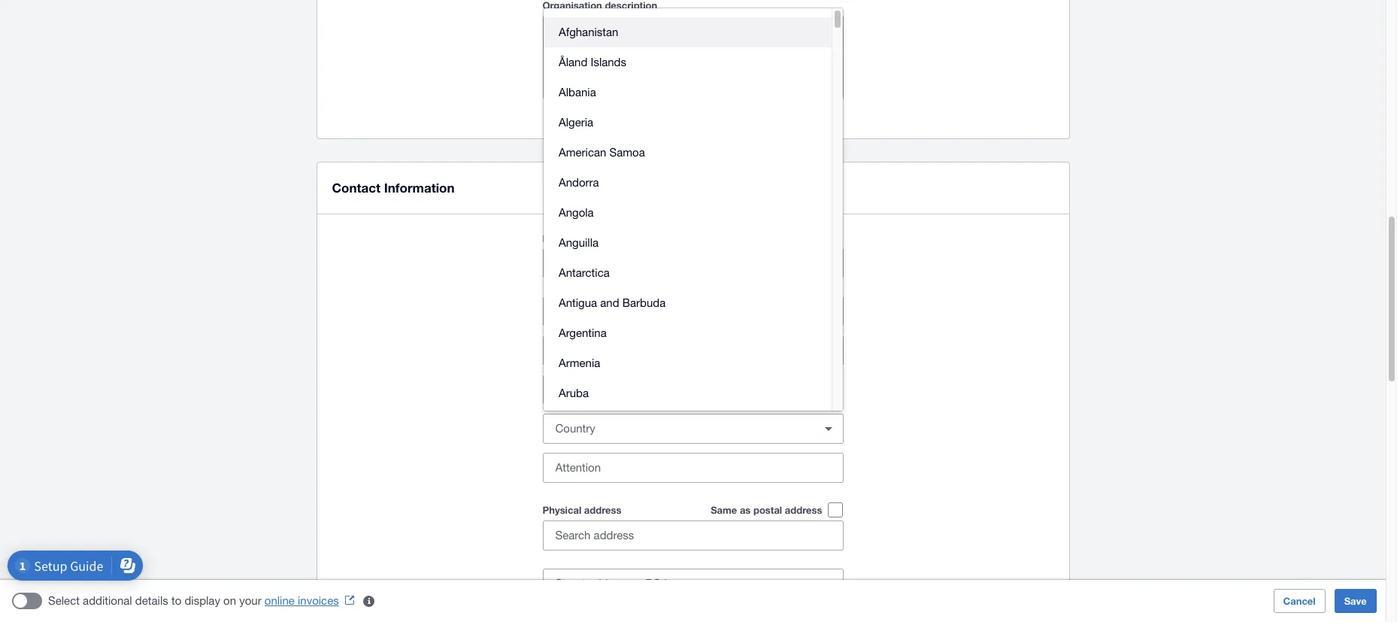 Task type: vqa. For each thing, say whether or not it's contained in the screenshot.
afghanistan BUTTON at the top of the page
yes



Task type: describe. For each thing, give the bounding box(es) containing it.
physical
[[543, 504, 582, 516]]

select
[[48, 594, 80, 607]]

armenia button
[[544, 348, 832, 378]]

anguilla
[[559, 236, 599, 249]]

Country field
[[544, 415, 808, 443]]

åland islands button
[[544, 47, 832, 77]]

contact information
[[332, 180, 455, 196]]

save
[[1345, 595, 1368, 607]]

to
[[171, 594, 182, 607]]

list box containing afghanistan
[[544, 8, 832, 622]]

islands
[[591, 56, 627, 68]]

address right postal
[[785, 504, 823, 516]]

Town / City text field
[[544, 336, 843, 365]]

information
[[384, 180, 455, 196]]

angola
[[559, 206, 594, 219]]

anguilla button
[[544, 228, 832, 258]]

postal
[[543, 232, 572, 245]]

aruba button
[[544, 378, 832, 409]]

postal address
[[543, 232, 612, 245]]

online invoices link
[[265, 594, 360, 607]]

Street address or PO box text field
[[544, 570, 843, 598]]

albania
[[559, 86, 596, 99]]

afghanistan
[[559, 26, 619, 38]]

Street address or PO box text field
[[544, 297, 843, 326]]

algeria
[[559, 116, 594, 129]]

cancel button
[[1274, 589, 1326, 613]]

albania button
[[544, 77, 832, 108]]



Task type: locate. For each thing, give the bounding box(es) containing it.
american samoa button
[[544, 138, 832, 168]]

samoa
[[610, 146, 645, 159]]

save button
[[1335, 589, 1377, 613]]

details
[[135, 594, 168, 607]]

antarctica
[[559, 266, 610, 279]]

antarctica button
[[544, 258, 832, 288]]

antigua
[[559, 296, 597, 309]]

Attention text field
[[544, 454, 843, 482]]

american samoa
[[559, 146, 645, 159]]

åland islands
[[559, 56, 627, 68]]

andorra
[[559, 176, 599, 189]]

as
[[740, 504, 751, 516]]

postal
[[754, 504, 783, 516]]

address
[[575, 232, 612, 245], [584, 504, 622, 516], [785, 504, 823, 516]]

aruba
[[559, 387, 589, 400]]

address down angola
[[575, 232, 612, 245]]

list box
[[544, 8, 832, 622]]

algeria button
[[544, 108, 832, 138]]

same as postal address
[[711, 504, 823, 516]]

Postal / Zip Code text field
[[694, 375, 843, 404]]

Search address field
[[544, 521, 843, 550]]

angola button
[[544, 198, 832, 228]]

toggle list image
[[814, 414, 844, 444]]

address for postal address
[[575, 232, 612, 245]]

display
[[185, 594, 220, 607]]

address right physical
[[584, 504, 622, 516]]

your
[[239, 594, 262, 607]]

armenia
[[559, 357, 601, 369]]

online
[[265, 594, 295, 607]]

Organisation description text field
[[544, 16, 843, 99]]

barbuda
[[623, 296, 666, 309]]

andorra button
[[544, 168, 832, 198]]

State / Region text field
[[544, 375, 693, 404]]

argentina
[[559, 327, 607, 339]]

antigua and barbuda
[[559, 296, 666, 309]]

additional
[[83, 594, 132, 607]]

åland
[[559, 56, 588, 68]]

on
[[224, 594, 236, 607]]

same
[[711, 504, 738, 516]]

additional information image
[[354, 586, 384, 616]]

physical address
[[543, 504, 622, 516]]

afghanistan button
[[544, 17, 832, 47]]

contact
[[332, 180, 381, 196]]

address for physical address
[[584, 504, 622, 516]]

cancel
[[1284, 595, 1316, 607]]

and
[[601, 296, 620, 309]]

select additional details to display on your online invoices
[[48, 594, 339, 607]]

group
[[544, 8, 843, 622]]

argentina button
[[544, 318, 832, 348]]

american
[[559, 146, 607, 159]]

group containing afghanistan
[[544, 8, 843, 622]]

invoices
[[298, 594, 339, 607]]

antigua and barbuda button
[[544, 288, 832, 318]]



